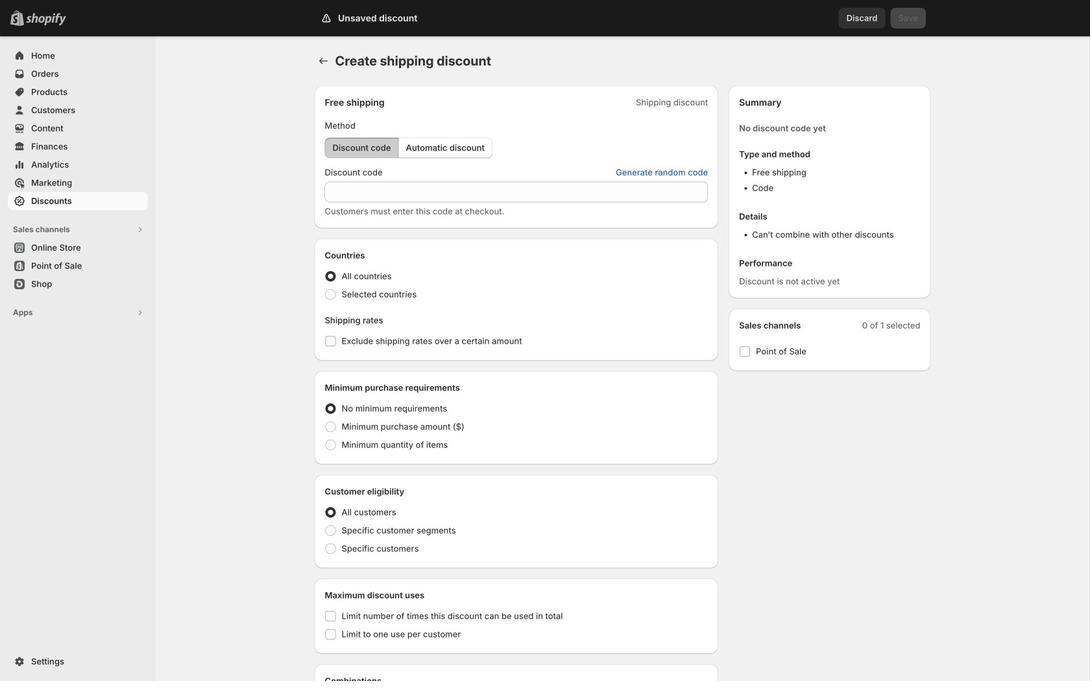 Task type: vqa. For each thing, say whether or not it's contained in the screenshot.
Search Collections text box
no



Task type: describe. For each thing, give the bounding box(es) containing it.
shopify image
[[26, 13, 66, 26]]



Task type: locate. For each thing, give the bounding box(es) containing it.
None text field
[[325, 182, 709, 203]]



